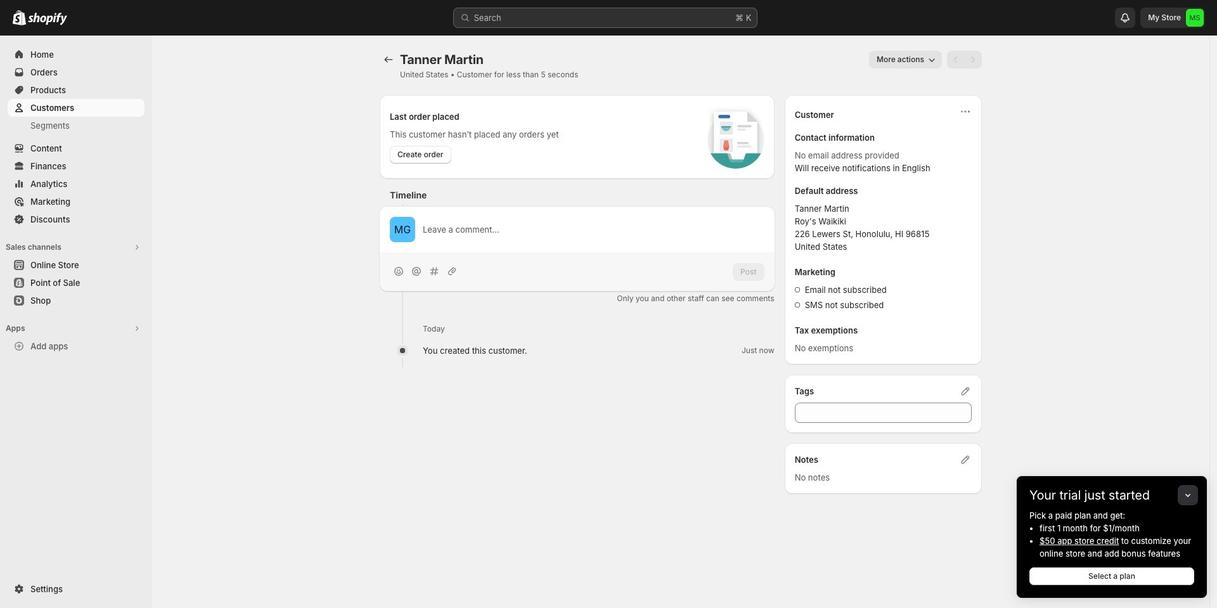 Task type: describe. For each thing, give the bounding box(es) containing it.
0 horizontal spatial shopify image
[[13, 10, 26, 25]]

1 horizontal spatial shopify image
[[28, 13, 67, 25]]

my store image
[[1186, 9, 1204, 27]]



Task type: vqa. For each thing, say whether or not it's contained in the screenshot.
Search collections text box
no



Task type: locate. For each thing, give the bounding box(es) containing it.
Leave a comment... text field
[[423, 223, 765, 236]]

previous image
[[950, 53, 963, 66]]

avatar with initials m g image
[[390, 217, 415, 242]]

shopify image
[[13, 10, 26, 25], [28, 13, 67, 25]]

next image
[[967, 53, 980, 66]]

None text field
[[795, 403, 972, 423]]



